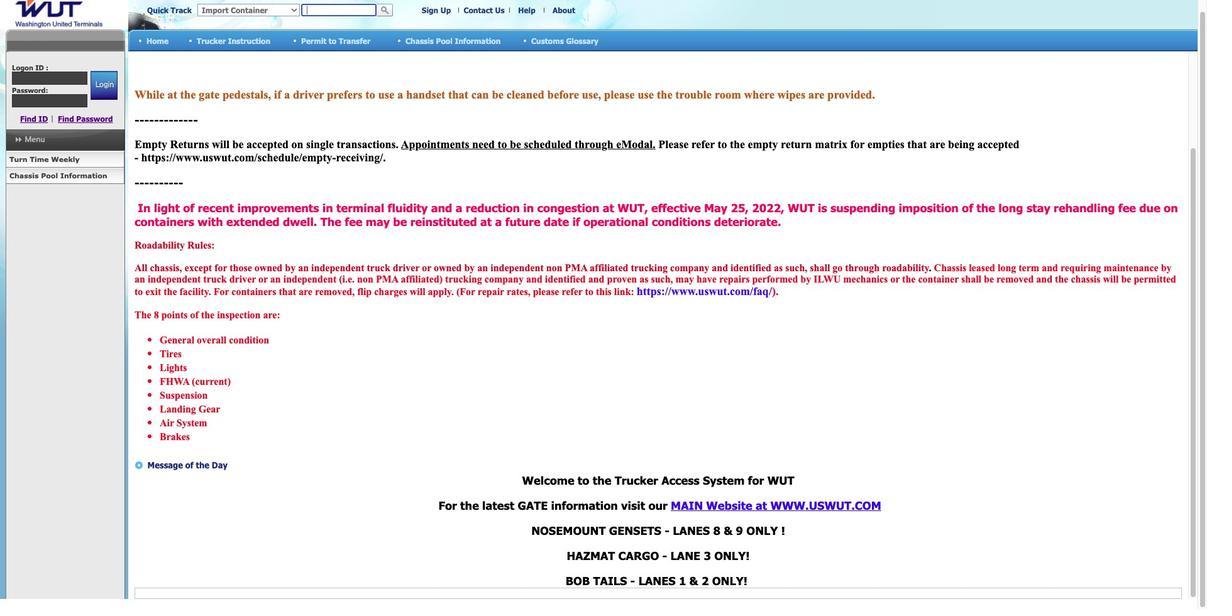 Task type: vqa. For each thing, say whether or not it's contained in the screenshot.
'Time'
yes



Task type: locate. For each thing, give the bounding box(es) containing it.
1 vertical spatial information
[[60, 172, 107, 180]]

1 horizontal spatial pool
[[436, 36, 453, 45]]

1 vertical spatial chassis
[[9, 172, 39, 180]]

customs
[[531, 36, 564, 45]]

permit to transfer
[[301, 36, 370, 45]]

pool down up
[[436, 36, 453, 45]]

home
[[146, 36, 169, 45]]

0 horizontal spatial chassis pool information
[[9, 172, 107, 180]]

id for find
[[39, 114, 48, 123]]

0 vertical spatial information
[[455, 36, 501, 45]]

0 vertical spatial id
[[35, 64, 44, 72]]

chassis pool information down turn time weekly link
[[9, 172, 107, 180]]

contact
[[464, 6, 493, 14]]

instruction
[[228, 36, 270, 45]]

1 find from the left
[[20, 114, 36, 123]]

contact us link
[[464, 6, 505, 14]]

id left :
[[35, 64, 44, 72]]

password
[[76, 114, 113, 123]]

turn
[[9, 155, 27, 163]]

help
[[518, 6, 536, 14]]

help link
[[518, 6, 536, 14]]

pool down turn time weekly
[[41, 172, 58, 180]]

up
[[441, 6, 451, 14]]

chassis pool information
[[406, 36, 501, 45], [9, 172, 107, 180]]

information
[[455, 36, 501, 45], [60, 172, 107, 180]]

1 vertical spatial chassis pool information
[[9, 172, 107, 180]]

2 find from the left
[[58, 114, 74, 123]]

0 horizontal spatial pool
[[41, 172, 58, 180]]

0 horizontal spatial chassis
[[9, 172, 39, 180]]

sign up
[[422, 6, 451, 14]]

find for find password
[[58, 114, 74, 123]]

0 horizontal spatial find
[[20, 114, 36, 123]]

turn time weekly
[[9, 155, 80, 163]]

track
[[171, 6, 192, 14]]

0 vertical spatial chassis pool information
[[406, 36, 501, 45]]

chassis pool information down up
[[406, 36, 501, 45]]

about link
[[553, 6, 575, 14]]

0 horizontal spatial information
[[60, 172, 107, 180]]

customs glossary
[[531, 36, 599, 45]]

pool
[[436, 36, 453, 45], [41, 172, 58, 180]]

id for logon
[[35, 64, 44, 72]]

glossary
[[566, 36, 599, 45]]

contact us
[[464, 6, 505, 14]]

chassis down the turn
[[9, 172, 39, 180]]

information down contact
[[455, 36, 501, 45]]

id down password:
[[39, 114, 48, 123]]

find down password:
[[20, 114, 36, 123]]

trucker instruction
[[197, 36, 270, 45]]

find
[[20, 114, 36, 123], [58, 114, 74, 123]]

find password
[[58, 114, 113, 123]]

chassis
[[406, 36, 434, 45], [9, 172, 39, 180]]

1 vertical spatial pool
[[41, 172, 58, 180]]

None text field
[[301, 4, 377, 16]]

find password link
[[58, 114, 113, 123]]

chassis pool information link
[[6, 168, 124, 184]]

password:
[[12, 86, 48, 94]]

1 horizontal spatial find
[[58, 114, 74, 123]]

1 vertical spatial id
[[39, 114, 48, 123]]

weekly
[[51, 155, 80, 163]]

None password field
[[12, 94, 87, 108]]

chassis down sign
[[406, 36, 434, 45]]

None text field
[[12, 72, 87, 85]]

information down weekly
[[60, 172, 107, 180]]

find left password
[[58, 114, 74, 123]]

permit
[[301, 36, 326, 45]]

id
[[35, 64, 44, 72], [39, 114, 48, 123]]

0 vertical spatial pool
[[436, 36, 453, 45]]

find for find id
[[20, 114, 36, 123]]

1 horizontal spatial chassis
[[406, 36, 434, 45]]



Task type: describe. For each thing, give the bounding box(es) containing it.
transfer
[[339, 36, 370, 45]]

1 horizontal spatial chassis pool information
[[406, 36, 501, 45]]

sign
[[422, 6, 438, 14]]

find id
[[20, 114, 48, 123]]

sign up link
[[422, 6, 451, 14]]

to
[[329, 36, 336, 45]]

us
[[495, 6, 505, 14]]

find id link
[[20, 114, 48, 123]]

logon id :
[[12, 64, 48, 72]]

about
[[553, 6, 575, 14]]

:
[[46, 64, 48, 72]]

quick
[[147, 6, 169, 14]]

1 horizontal spatial information
[[455, 36, 501, 45]]

quick track
[[147, 6, 192, 14]]

login image
[[90, 71, 117, 100]]

logon
[[12, 64, 33, 72]]

time
[[30, 155, 49, 163]]

trucker
[[197, 36, 226, 45]]

0 vertical spatial chassis
[[406, 36, 434, 45]]

turn time weekly link
[[6, 152, 124, 168]]



